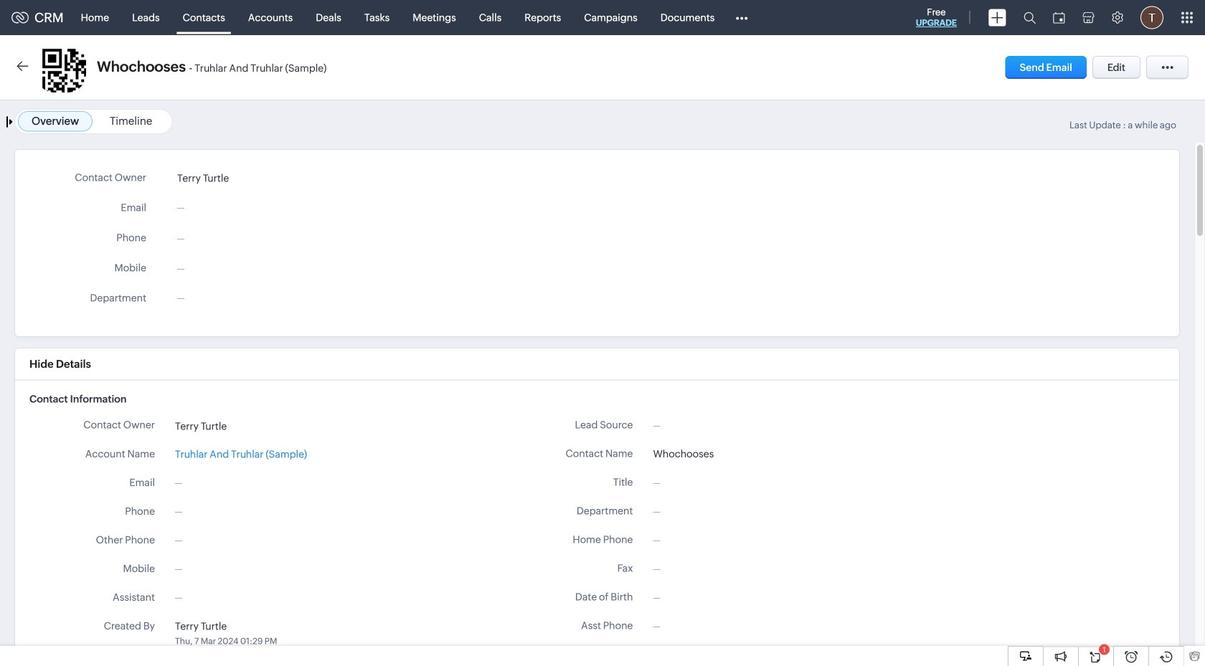 Task type: locate. For each thing, give the bounding box(es) containing it.
search element
[[1016, 0, 1045, 35]]

logo image
[[11, 12, 29, 23]]

search image
[[1024, 11, 1037, 24]]



Task type: describe. For each thing, give the bounding box(es) containing it.
profile image
[[1141, 6, 1164, 29]]

create menu image
[[989, 9, 1007, 26]]

create menu element
[[981, 0, 1016, 35]]

calendar image
[[1054, 12, 1066, 23]]

Other Modules field
[[727, 6, 758, 29]]

profile element
[[1133, 0, 1173, 35]]



Task type: vqa. For each thing, say whether or not it's contained in the screenshot.
Create Menu ELEMENT at right top
yes



